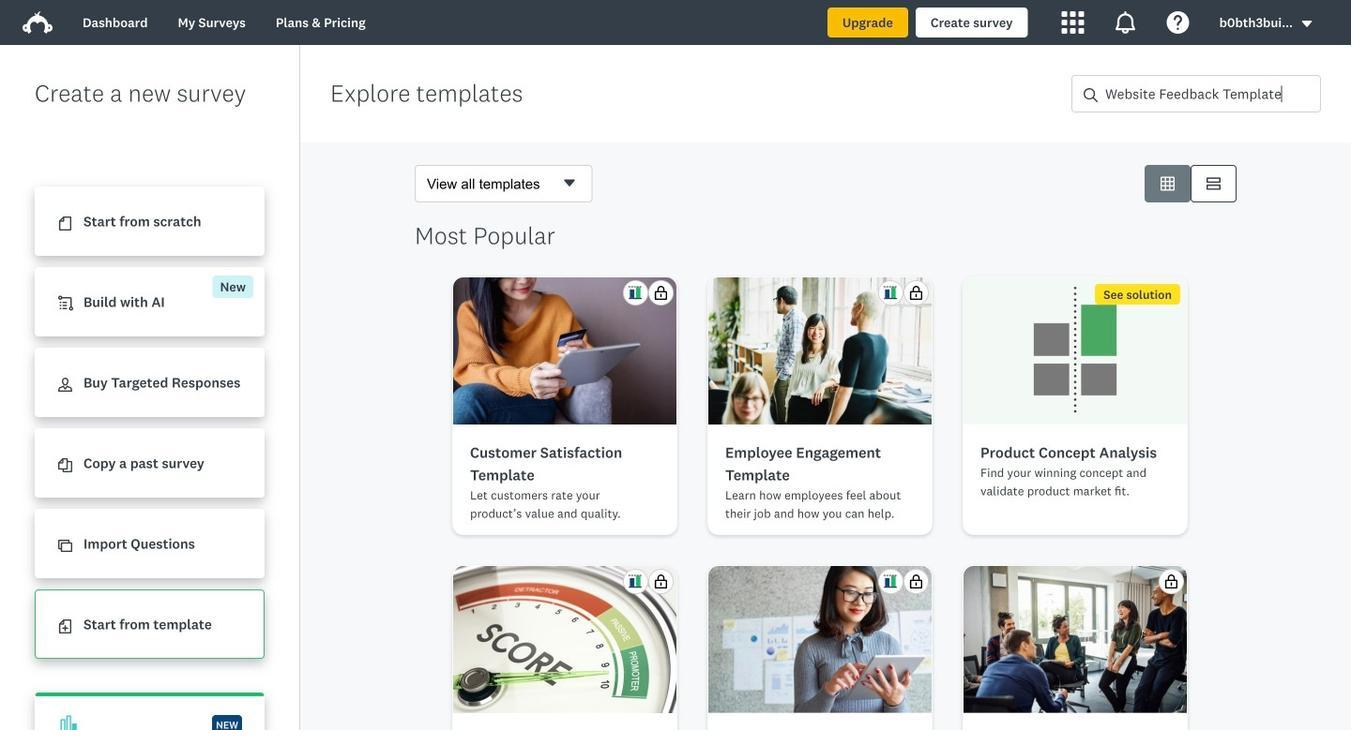 Task type: vqa. For each thing, say whether or not it's contained in the screenshot.
2nd Products Icon from left
no



Task type: describe. For each thing, give the bounding box(es) containing it.
clone image
[[58, 540, 72, 554]]

2 lock image from the left
[[1164, 575, 1178, 589]]

2 brand logo image from the top
[[23, 11, 53, 34]]

lock image for net promoter® score (nps) template image
[[654, 575, 668, 589]]

customer satisfaction template image
[[453, 278, 677, 425]]

Search templates field
[[1098, 76, 1320, 112]]

net promoter® score (nps) template image
[[453, 567, 677, 714]]

document image
[[58, 217, 72, 231]]

lock image for employee engagement template image
[[909, 286, 923, 300]]

user image
[[58, 378, 72, 392]]

documentclone image
[[58, 459, 72, 473]]

lock image for the customer satisfaction template image
[[654, 286, 668, 300]]

1 brand logo image from the top
[[23, 8, 53, 38]]

surveymonkey-paradigm belonging and inclusion template image
[[964, 567, 1187, 714]]

textboxmultiple image
[[1207, 177, 1221, 191]]



Task type: locate. For each thing, give the bounding box(es) containing it.
lock image
[[909, 575, 923, 589], [1164, 575, 1178, 589]]

0 horizontal spatial lock image
[[909, 575, 923, 589]]

notification center icon image
[[1114, 11, 1137, 34]]

lock image
[[654, 286, 668, 300], [909, 286, 923, 300], [654, 575, 668, 589]]

documentplus image
[[58, 620, 72, 634]]

products icon image
[[1062, 11, 1084, 34], [1062, 11, 1084, 34]]

1 lock image from the left
[[909, 575, 923, 589]]

brand logo image
[[23, 8, 53, 38], [23, 11, 53, 34]]

help icon image
[[1167, 11, 1189, 34]]

software and app customer feedback with nps® image
[[708, 567, 932, 714]]

dropdown arrow icon image
[[1300, 17, 1314, 30], [1302, 21, 1312, 27]]

employee engagement template image
[[708, 278, 932, 425]]

search image
[[1084, 88, 1098, 102]]

product concept analysis image
[[964, 278, 1187, 425]]

1 horizontal spatial lock image
[[1164, 575, 1178, 589]]

grid image
[[1161, 177, 1175, 191]]



